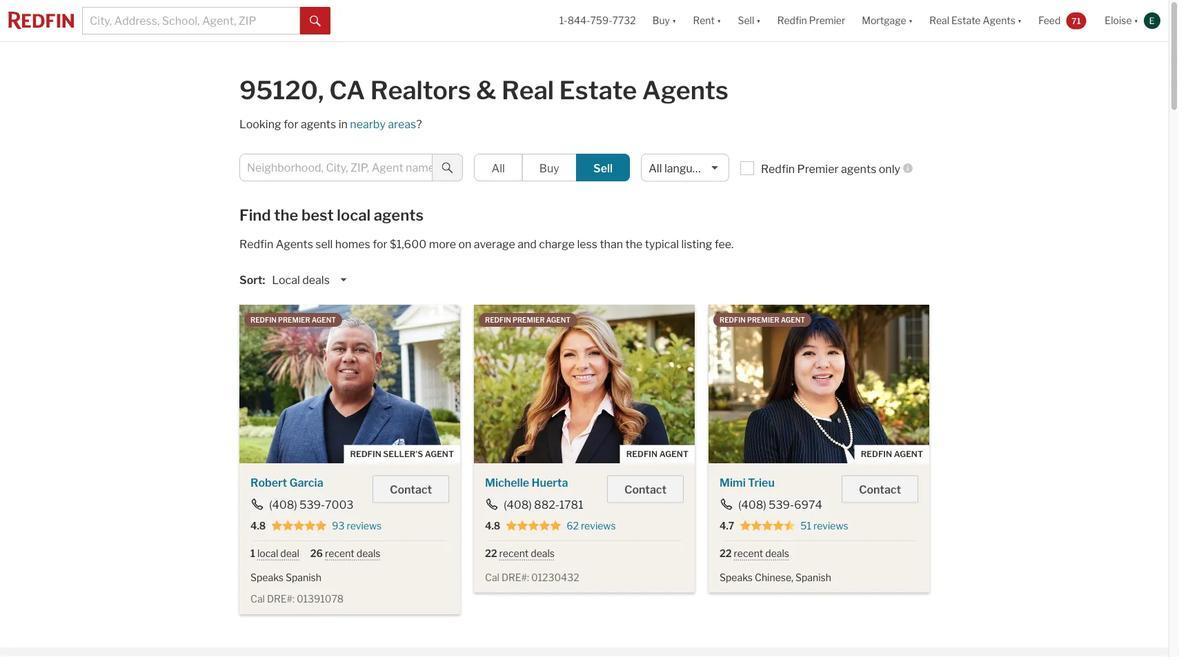 Task type: locate. For each thing, give the bounding box(es) containing it.
redfin
[[777, 15, 807, 26], [761, 162, 795, 176], [239, 238, 273, 251]]

local right the 1
[[257, 548, 278, 560]]

agents
[[301, 117, 336, 131], [841, 162, 876, 176], [374, 206, 424, 224]]

buy for buy
[[539, 161, 559, 175]]

sell right buy option
[[593, 161, 613, 175]]

539-
[[299, 498, 325, 512], [769, 498, 794, 512]]

reviews
[[347, 521, 382, 532], [581, 521, 616, 532], [813, 521, 848, 532]]

▾ inside mortgage ▾ dropdown button
[[908, 15, 913, 26]]

0 horizontal spatial dre#:
[[267, 594, 295, 605]]

1 horizontal spatial reviews
[[581, 521, 616, 532]]

1 horizontal spatial dre#:
[[502, 572, 529, 584]]

2 rating 4.8 out of 5 element from the left
[[506, 520, 561, 533]]

1 vertical spatial redfin
[[761, 162, 795, 176]]

93
[[332, 521, 345, 532]]

2 contact from the left
[[624, 483, 666, 497]]

26 recent deals
[[310, 548, 380, 560]]

recent up cal dre#: 01230432
[[499, 548, 529, 560]]

0 horizontal spatial speaks
[[250, 572, 284, 584]]

1 vertical spatial dre#:
[[267, 594, 295, 605]]

2 horizontal spatial reviews
[[813, 521, 848, 532]]

(408)
[[269, 498, 297, 512], [504, 498, 532, 512], [738, 498, 766, 512]]

22 recent deals
[[485, 548, 555, 560], [720, 548, 789, 560]]

sort:
[[239, 273, 265, 287]]

redfin for redfin agents sell homes for $1,600 more on average and charge less than the typical listing fee.
[[239, 238, 273, 251]]

redfin agent for (408) 882-1781
[[626, 449, 689, 460]]

▾ left rent
[[672, 15, 676, 26]]

6 ▾ from the left
[[1134, 15, 1138, 26]]

0 horizontal spatial (408)
[[269, 498, 297, 512]]

2 22 from the left
[[720, 548, 732, 560]]

0 horizontal spatial contact
[[390, 483, 432, 497]]

contact button up 51 reviews
[[842, 476, 918, 503]]

3 premier from the left
[[747, 316, 779, 325]]

1 horizontal spatial all
[[649, 161, 662, 175]]

1 vertical spatial cal
[[250, 594, 265, 605]]

1 vertical spatial the
[[625, 238, 643, 251]]

buy right all option
[[539, 161, 559, 175]]

0 horizontal spatial local
[[257, 548, 278, 560]]

2 4.8 from the left
[[485, 521, 500, 532]]

sell right rent ▾ in the top of the page
[[738, 15, 754, 26]]

0 horizontal spatial for
[[284, 117, 298, 131]]

1 recent from the left
[[325, 548, 354, 560]]

0 horizontal spatial real
[[502, 75, 554, 106]]

539- for 6974
[[769, 498, 794, 512]]

2 vertical spatial redfin
[[239, 238, 273, 251]]

michelle
[[485, 476, 529, 490]]

1 local deal
[[250, 548, 299, 560]]

4.8
[[250, 521, 266, 532], [485, 521, 500, 532]]

contact button
[[373, 476, 449, 503], [607, 476, 684, 503], [842, 476, 918, 503]]

0 vertical spatial buy
[[652, 15, 670, 26]]

1 redfin agent from the left
[[626, 449, 689, 460]]

1 all from the left
[[492, 161, 505, 175]]

2 horizontal spatial premier
[[747, 316, 779, 325]]

best
[[301, 206, 334, 224]]

22 recent deals for 539-
[[720, 548, 789, 560]]

contact button up the 62 reviews
[[607, 476, 684, 503]]

4 ▾ from the left
[[908, 15, 913, 26]]

1 horizontal spatial for
[[373, 238, 388, 251]]

0 horizontal spatial spanish
[[286, 572, 321, 584]]

redfin premier
[[777, 15, 845, 26]]

recent
[[325, 548, 354, 560], [499, 548, 529, 560], [734, 548, 763, 560]]

0 vertical spatial the
[[274, 206, 298, 224]]

real
[[929, 15, 949, 26], [502, 75, 554, 106]]

dre#: left 01230432
[[502, 572, 529, 584]]

1 (408) from the left
[[269, 498, 297, 512]]

premier for trieu
[[747, 316, 779, 325]]

1 vertical spatial agents
[[841, 162, 876, 176]]

buy inside option
[[539, 161, 559, 175]]

0 horizontal spatial sell
[[593, 161, 613, 175]]

recent down rating 4.7 out of 5 element
[[734, 548, 763, 560]]

spanish right chinese,
[[796, 572, 831, 584]]

▾ left user photo
[[1134, 15, 1138, 26]]

▾ inside real estate agents ▾ link
[[1018, 15, 1022, 26]]

cal for cal dre#: 01391078
[[250, 594, 265, 605]]

agents up $1,600
[[374, 206, 424, 224]]

0 horizontal spatial recent
[[325, 548, 354, 560]]

0 vertical spatial agents
[[301, 117, 336, 131]]

rating 4.8 out of 5 element for 539-
[[271, 520, 327, 533]]

1 22 recent deals from the left
[[485, 548, 555, 560]]

3 (408) from the left
[[738, 498, 766, 512]]

▾ right rent ▾ in the top of the page
[[756, 15, 761, 26]]

▾ for rent ▾
[[717, 15, 721, 26]]

sell for sell
[[593, 161, 613, 175]]

rating 4.8 out of 5 element down (408) 539-7003 button
[[271, 520, 327, 533]]

agents inside dropdown button
[[983, 15, 1016, 26]]

0 horizontal spatial premier
[[278, 316, 310, 325]]

premier for garcia
[[278, 316, 310, 325]]

sell inside option
[[593, 161, 613, 175]]

▾ for sell ▾
[[756, 15, 761, 26]]

0 horizontal spatial the
[[274, 206, 298, 224]]

▾
[[672, 15, 676, 26], [717, 15, 721, 26], [756, 15, 761, 26], [908, 15, 913, 26], [1018, 15, 1022, 26], [1134, 15, 1138, 26]]

premier for redfin premier agents only
[[797, 162, 839, 176]]

redfin for redfin premier
[[777, 15, 807, 26]]

2 (408) from the left
[[504, 498, 532, 512]]

premier
[[278, 316, 310, 325], [513, 316, 545, 325], [747, 316, 779, 325]]

0 horizontal spatial 4.8
[[250, 521, 266, 532]]

1 vertical spatial agents
[[642, 75, 729, 106]]

0 vertical spatial estate
[[951, 15, 981, 26]]

2 spanish from the left
[[796, 572, 831, 584]]

rent ▾ button
[[685, 0, 730, 41]]

22 for (408) 882-1781
[[485, 548, 497, 560]]

dre#: for 01391078
[[267, 594, 295, 605]]

2 contact button from the left
[[607, 476, 684, 503]]

1 22 from the left
[[485, 548, 497, 560]]

local up homes
[[337, 206, 371, 224]]

2 reviews from the left
[[581, 521, 616, 532]]

premier inside button
[[809, 15, 845, 26]]

contact button down seller's
[[373, 476, 449, 503]]

all left buy option
[[492, 161, 505, 175]]

1 539- from the left
[[299, 498, 325, 512]]

real inside dropdown button
[[929, 15, 949, 26]]

2 redfin agent from the left
[[861, 449, 923, 460]]

1 reviews from the left
[[347, 521, 382, 532]]

2 premier from the left
[[513, 316, 545, 325]]

1 horizontal spatial 4.8
[[485, 521, 500, 532]]

2 horizontal spatial (408)
[[738, 498, 766, 512]]

1 spanish from the left
[[286, 572, 321, 584]]

2 all from the left
[[649, 161, 662, 175]]

22 down 4.7
[[720, 548, 732, 560]]

spanish up cal dre#: 01391078 on the bottom of page
[[286, 572, 321, 584]]

0 horizontal spatial redfin premier agent
[[250, 316, 336, 325]]

local
[[337, 206, 371, 224], [257, 548, 278, 560]]

dre#: down speaks spanish
[[267, 594, 295, 605]]

deals
[[302, 274, 330, 287], [357, 548, 380, 560], [531, 548, 555, 560], [765, 548, 789, 560]]

cal down speaks spanish
[[250, 594, 265, 605]]

1 horizontal spatial cal
[[485, 572, 499, 584]]

1 vertical spatial submit search image
[[442, 163, 453, 174]]

1 vertical spatial buy
[[539, 161, 559, 175]]

2 speaks from the left
[[720, 572, 753, 584]]

agents left the "only"
[[841, 162, 876, 176]]

2 recent from the left
[[499, 548, 529, 560]]

1 4.8 from the left
[[250, 521, 266, 532]]

reviews right 51
[[813, 521, 848, 532]]

3 recent from the left
[[734, 548, 763, 560]]

2 horizontal spatial agents
[[841, 162, 876, 176]]

0 vertical spatial dre#:
[[502, 572, 529, 584]]

4.8 down michelle
[[485, 521, 500, 532]]

2 22 recent deals from the left
[[720, 548, 789, 560]]

redfin
[[250, 316, 277, 325], [485, 316, 511, 325], [720, 316, 746, 325], [350, 449, 381, 460], [626, 449, 658, 460], [861, 449, 892, 460]]

0 horizontal spatial all
[[492, 161, 505, 175]]

charge
[[539, 238, 575, 251]]

average
[[474, 238, 515, 251]]

1 horizontal spatial local
[[337, 206, 371, 224]]

for right the looking
[[284, 117, 298, 131]]

dre#:
[[502, 572, 529, 584], [267, 594, 295, 605]]

0 horizontal spatial buy
[[539, 161, 559, 175]]

2 horizontal spatial contact
[[859, 483, 901, 497]]

71
[[1072, 16, 1081, 26]]

(408) down mimi trieu link
[[738, 498, 766, 512]]

0 vertical spatial sell
[[738, 15, 754, 26]]

cal left 01230432
[[485, 572, 499, 584]]

22 up cal dre#: 01230432
[[485, 548, 497, 560]]

22
[[485, 548, 497, 560], [720, 548, 732, 560]]

1 contact button from the left
[[373, 476, 449, 503]]

0 vertical spatial agents
[[983, 15, 1016, 26]]

rent ▾ button
[[693, 0, 721, 41]]

1 horizontal spatial redfin premier agent
[[485, 316, 571, 325]]

0 horizontal spatial estate
[[559, 75, 637, 106]]

1 horizontal spatial agents
[[642, 75, 729, 106]]

1 horizontal spatial redfin agent
[[861, 449, 923, 460]]

reviews right 62
[[581, 521, 616, 532]]

3 reviews from the left
[[813, 521, 848, 532]]

539- up rating 4.7 out of 5 element
[[769, 498, 794, 512]]

2 ▾ from the left
[[717, 15, 721, 26]]

1 horizontal spatial premier
[[513, 316, 545, 325]]

the
[[274, 206, 298, 224], [625, 238, 643, 251]]

the right find
[[274, 206, 298, 224]]

1 horizontal spatial spanish
[[796, 572, 831, 584]]

1 horizontal spatial recent
[[499, 548, 529, 560]]

sell
[[738, 15, 754, 26], [593, 161, 613, 175]]

photo of robert garcia image
[[239, 305, 460, 464]]

mortgage ▾
[[862, 15, 913, 26]]

▾ inside rent ▾ dropdown button
[[717, 15, 721, 26]]

seller's
[[383, 449, 423, 460]]

0 vertical spatial cal
[[485, 572, 499, 584]]

0 horizontal spatial 22
[[485, 548, 497, 560]]

rating 4.8 out of 5 element down (408) 882-1781 button
[[506, 520, 561, 533]]

3 ▾ from the left
[[756, 15, 761, 26]]

1 horizontal spatial submit search image
[[442, 163, 453, 174]]

62 reviews
[[567, 521, 616, 532]]

agents left in
[[301, 117, 336, 131]]

▾ for mortgage ▾
[[908, 15, 913, 26]]

0 horizontal spatial agents
[[276, 238, 313, 251]]

1 vertical spatial real
[[502, 75, 554, 106]]

all left languages
[[649, 161, 662, 175]]

2 vertical spatial agents
[[374, 206, 424, 224]]

0 horizontal spatial redfin agent
[[626, 449, 689, 460]]

(408) down michelle huerta
[[504, 498, 532, 512]]

1 contact from the left
[[390, 483, 432, 497]]

all inside all option
[[492, 161, 505, 175]]

1 vertical spatial sell
[[593, 161, 613, 175]]

▾ left feed
[[1018, 15, 1022, 26]]

1 ▾ from the left
[[672, 15, 676, 26]]

2 redfin premier agent from the left
[[485, 316, 571, 325]]

robert
[[250, 476, 287, 490]]

buy for buy ▾
[[652, 15, 670, 26]]

1 horizontal spatial contact button
[[607, 476, 684, 503]]

0 vertical spatial redfin
[[777, 15, 807, 26]]

1 horizontal spatial buy
[[652, 15, 670, 26]]

1 horizontal spatial speaks
[[720, 572, 753, 584]]

recent right 26
[[325, 548, 354, 560]]

▾ inside buy ▾ dropdown button
[[672, 15, 676, 26]]

premier for redfin premier
[[809, 15, 845, 26]]

4.8 for (408) 882-1781
[[485, 521, 500, 532]]

rent ▾
[[693, 15, 721, 26]]

(408) 882-1781
[[504, 498, 583, 512]]

1 horizontal spatial (408)
[[504, 498, 532, 512]]

1 vertical spatial premier
[[797, 162, 839, 176]]

1 speaks from the left
[[250, 572, 284, 584]]

22 recent deals down rating 4.7 out of 5 element
[[720, 548, 789, 560]]

reviews for (408) 539-6974
[[813, 521, 848, 532]]

0 horizontal spatial reviews
[[347, 521, 382, 532]]

redfin premier agent for garcia
[[250, 316, 336, 325]]

find the best local agents
[[239, 206, 424, 224]]

1 horizontal spatial sell
[[738, 15, 754, 26]]

1 redfin premier agent from the left
[[250, 316, 336, 325]]

deals up the speaks chinese, spanish
[[765, 548, 789, 560]]

1 horizontal spatial rating 4.8 out of 5 element
[[506, 520, 561, 533]]

6974
[[794, 498, 822, 512]]

22 recent deals up cal dre#: 01230432
[[485, 548, 555, 560]]

more
[[429, 238, 456, 251]]

0 horizontal spatial rating 4.8 out of 5 element
[[271, 520, 327, 533]]

2 horizontal spatial agents
[[983, 15, 1016, 26]]

0 horizontal spatial contact button
[[373, 476, 449, 503]]

mimi trieu
[[720, 476, 775, 490]]

0 horizontal spatial 22 recent deals
[[485, 548, 555, 560]]

submit search image
[[310, 16, 321, 27], [442, 163, 453, 174]]

1 horizontal spatial 22 recent deals
[[720, 548, 789, 560]]

5 ▾ from the left
[[1018, 15, 1022, 26]]

0 vertical spatial real
[[929, 15, 949, 26]]

only
[[879, 162, 900, 176]]

rating 4.8 out of 5 element
[[271, 520, 327, 533], [506, 520, 561, 533]]

(408) down "robert garcia" link
[[269, 498, 297, 512]]

agents
[[983, 15, 1016, 26], [642, 75, 729, 106], [276, 238, 313, 251]]

estate
[[951, 15, 981, 26], [559, 75, 637, 106]]

1 horizontal spatial 539-
[[769, 498, 794, 512]]

sell inside dropdown button
[[738, 15, 754, 26]]

0 vertical spatial premier
[[809, 15, 845, 26]]

all for all languages
[[649, 161, 662, 175]]

buy
[[652, 15, 670, 26], [539, 161, 559, 175]]

for right homes
[[373, 238, 388, 251]]

3 redfin premier agent from the left
[[720, 316, 805, 325]]

redfin inside button
[[777, 15, 807, 26]]

1 vertical spatial estate
[[559, 75, 637, 106]]

real right & on the top of page
[[502, 75, 554, 106]]

(408) 539-7003
[[269, 498, 354, 512]]

sell for sell ▾
[[738, 15, 754, 26]]

0 horizontal spatial submit search image
[[310, 16, 321, 27]]

sell
[[315, 238, 333, 251]]

0 vertical spatial submit search image
[[310, 16, 321, 27]]

2 horizontal spatial redfin premier agent
[[720, 316, 805, 325]]

0 horizontal spatial 539-
[[299, 498, 325, 512]]

3 contact from the left
[[859, 483, 901, 497]]

cal
[[485, 572, 499, 584], [250, 594, 265, 605]]

agents for for
[[301, 117, 336, 131]]

95120, ca realtors & real estate agents
[[239, 75, 729, 106]]

reviews right 93
[[347, 521, 382, 532]]

for
[[284, 117, 298, 131], [373, 238, 388, 251]]

22 recent deals for 882-
[[485, 548, 555, 560]]

2 horizontal spatial contact button
[[842, 476, 918, 503]]

1 horizontal spatial estate
[[951, 15, 981, 26]]

0 horizontal spatial agents
[[301, 117, 336, 131]]

speaks down 1 local deal
[[250, 572, 284, 584]]

4.8 up the 1
[[250, 521, 266, 532]]

eloise
[[1105, 15, 1132, 26]]

539- down the garcia
[[299, 498, 325, 512]]

redfin agent
[[626, 449, 689, 460], [861, 449, 923, 460]]

speaks for (408) 539-6974
[[720, 572, 753, 584]]

01391078
[[297, 594, 344, 605]]

▾ right rent
[[717, 15, 721, 26]]

buy right 7732
[[652, 15, 670, 26]]

spanish
[[286, 572, 321, 584], [796, 572, 831, 584]]

mortgage
[[862, 15, 906, 26]]

7732
[[612, 15, 636, 26]]

▾ right mortgage
[[908, 15, 913, 26]]

buy inside dropdown button
[[652, 15, 670, 26]]

2 horizontal spatial recent
[[734, 548, 763, 560]]

?
[[416, 117, 422, 131]]

▾ inside sell ▾ dropdown button
[[756, 15, 761, 26]]

real right mortgage ▾ on the top right of page
[[929, 15, 949, 26]]

speaks for (408) 539-7003
[[250, 572, 284, 584]]

1 horizontal spatial the
[[625, 238, 643, 251]]

the right than
[[625, 238, 643, 251]]

option group
[[474, 154, 630, 181]]

1 horizontal spatial agents
[[374, 206, 424, 224]]

3 contact button from the left
[[842, 476, 918, 503]]

contact button for (408) 539-6974
[[842, 476, 918, 503]]

contact button for (408) 539-7003
[[373, 476, 449, 503]]

2 539- from the left
[[769, 498, 794, 512]]

listing
[[681, 238, 712, 251]]

1 premier from the left
[[278, 316, 310, 325]]

redfin premier agent for huerta
[[485, 316, 571, 325]]

1 horizontal spatial contact
[[624, 483, 666, 497]]

1 rating 4.8 out of 5 element from the left
[[271, 520, 327, 533]]

1 horizontal spatial 22
[[720, 548, 732, 560]]

1 horizontal spatial real
[[929, 15, 949, 26]]

0 horizontal spatial cal
[[250, 594, 265, 605]]

michelle huerta link
[[485, 476, 568, 490]]

speaks left chinese,
[[720, 572, 753, 584]]



Task type: vqa. For each thing, say whether or not it's contained in the screenshot.
3rd REVIEWS from the left
yes



Task type: describe. For each thing, give the bounding box(es) containing it.
homes
[[335, 238, 370, 251]]

▾ for eloise ▾
[[1134, 15, 1138, 26]]

(408) 539-6974
[[738, 498, 822, 512]]

mimi trieu link
[[720, 476, 775, 490]]

All radio
[[474, 154, 522, 181]]

1 vertical spatial for
[[373, 238, 388, 251]]

photo of mimi trieu image
[[709, 305, 929, 464]]

robert garcia
[[250, 476, 323, 490]]

1
[[250, 548, 255, 560]]

ca
[[329, 75, 365, 106]]

typical
[[645, 238, 679, 251]]

759-
[[590, 15, 612, 26]]

City, Address, School, Agent, ZIP search field
[[82, 7, 300, 34]]

redfin agents sell homes for $1,600 more on average and charge less than the typical listing fee.
[[239, 238, 734, 251]]

882-
[[534, 498, 559, 512]]

deals up cal dre#: 01230432
[[531, 548, 555, 560]]

51
[[801, 521, 811, 532]]

4.8 for (408) 539-7003
[[250, 521, 266, 532]]

areas
[[388, 117, 416, 131]]

local
[[272, 274, 300, 287]]

photo of michelle huerta image
[[474, 305, 695, 464]]

cal dre#: 01391078
[[250, 594, 344, 605]]

1-844-759-7732
[[559, 15, 636, 26]]

speaks chinese, spanish
[[720, 572, 831, 584]]

contact for 1781
[[624, 483, 666, 497]]

7003
[[325, 498, 354, 512]]

redfin premier agent for trieu
[[720, 316, 805, 325]]

deal
[[280, 548, 299, 560]]

cal dre#: 01230432
[[485, 572, 579, 584]]

▾ for buy ▾
[[672, 15, 676, 26]]

01230432
[[531, 572, 579, 584]]

cal for cal dre#: 01230432
[[485, 572, 499, 584]]

recent for michelle huerta
[[499, 548, 529, 560]]

trieu
[[748, 476, 775, 490]]

eloise ▾
[[1105, 15, 1138, 26]]

mimi
[[720, 476, 746, 490]]

rent
[[693, 15, 715, 26]]

0 vertical spatial for
[[284, 117, 298, 131]]

buy ▾ button
[[644, 0, 685, 41]]

sell ▾
[[738, 15, 761, 26]]

languages
[[664, 161, 717, 175]]

user photo image
[[1144, 12, 1160, 29]]

sell ▾ button
[[730, 0, 769, 41]]

(408) 539-7003 button
[[250, 498, 354, 512]]

chinese,
[[755, 572, 793, 584]]

contact button for (408) 882-1781
[[607, 476, 684, 503]]

dre#: for 01230432
[[502, 572, 529, 584]]

agents for premier
[[841, 162, 876, 176]]

nearby areas link
[[350, 117, 416, 131]]

2 vertical spatial agents
[[276, 238, 313, 251]]

1 vertical spatial local
[[257, 548, 278, 560]]

deals right local
[[302, 274, 330, 287]]

deals down 93 reviews
[[357, 548, 380, 560]]

real estate agents ▾ link
[[929, 0, 1022, 41]]

contact for 6974
[[859, 483, 901, 497]]

realtors
[[370, 75, 471, 106]]

less
[[577, 238, 597, 251]]

find
[[239, 206, 271, 224]]

fee.
[[715, 238, 734, 251]]

local deals
[[272, 274, 330, 287]]

(408) for (408) 539-6974
[[738, 498, 766, 512]]

redfin premier button
[[769, 0, 854, 41]]

(408) 882-1781 button
[[485, 498, 584, 512]]

reviews for (408) 539-7003
[[347, 521, 382, 532]]

and
[[518, 238, 537, 251]]

mortgage ▾ button
[[862, 0, 913, 41]]

real estate agents ▾ button
[[921, 0, 1030, 41]]

62
[[567, 521, 579, 532]]

51 reviews
[[801, 521, 848, 532]]

95120,
[[239, 75, 324, 106]]

redfin for redfin premier agents only
[[761, 162, 795, 176]]

speaks spanish
[[250, 572, 321, 584]]

buy ▾ button
[[652, 0, 676, 41]]

844-
[[568, 15, 590, 26]]

sell ▾ button
[[738, 0, 761, 41]]

rating 4.8 out of 5 element for 882-
[[506, 520, 561, 533]]

26
[[310, 548, 323, 560]]

Sell radio
[[576, 154, 630, 181]]

huerta
[[532, 476, 568, 490]]

contact for 7003
[[390, 483, 432, 497]]

22 for (408) 539-6974
[[720, 548, 732, 560]]

Neighborhood, City, ZIP, Agent name search field
[[239, 154, 433, 181]]

in
[[339, 117, 348, 131]]

nearby
[[350, 117, 386, 131]]

buy ▾
[[652, 15, 676, 26]]

recent for mimi trieu
[[734, 548, 763, 560]]

$1,600
[[390, 238, 427, 251]]

all languages
[[649, 161, 717, 175]]

(408) for (408) 539-7003
[[269, 498, 297, 512]]

michelle huerta
[[485, 476, 568, 490]]

(408) 539-6974 button
[[720, 498, 823, 512]]

garcia
[[290, 476, 323, 490]]

premier for huerta
[[513, 316, 545, 325]]

1-
[[559, 15, 568, 26]]

rating 4.7 out of 5 element
[[740, 520, 795, 533]]

539- for 7003
[[299, 498, 325, 512]]

redfin agent for (408) 539-6974
[[861, 449, 923, 460]]

1-844-759-7732 link
[[559, 15, 636, 26]]

feed
[[1039, 15, 1061, 26]]

&
[[476, 75, 496, 106]]

Buy radio
[[522, 154, 577, 181]]

reviews for (408) 882-1781
[[581, 521, 616, 532]]

option group containing all
[[474, 154, 630, 181]]

1781
[[559, 498, 583, 512]]

estate inside dropdown button
[[951, 15, 981, 26]]

(408) for (408) 882-1781
[[504, 498, 532, 512]]

93 reviews
[[332, 521, 382, 532]]

redfin premier agents only
[[761, 162, 900, 176]]

mortgage ▾ button
[[854, 0, 921, 41]]

looking
[[239, 117, 281, 131]]

0 vertical spatial local
[[337, 206, 371, 224]]

robert garcia link
[[250, 476, 323, 490]]

all for all
[[492, 161, 505, 175]]

than
[[600, 238, 623, 251]]

4.7
[[720, 521, 734, 532]]



